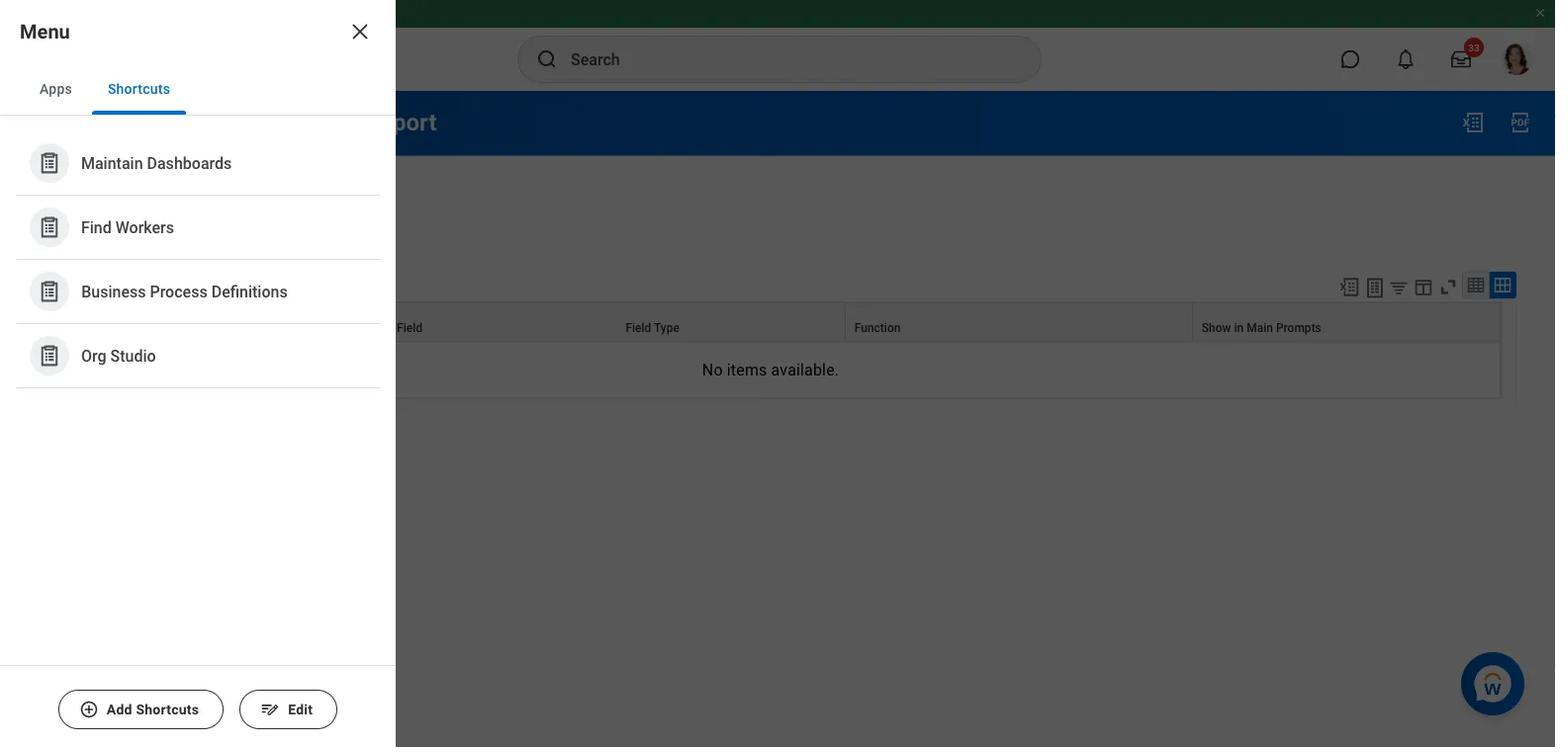 Task type: locate. For each thing, give the bounding box(es) containing it.
clipboard image down report name
[[37, 215, 62, 240]]

process
[[150, 282, 207, 301]]

1 vertical spatial items
[[727, 361, 767, 380]]

field type button
[[617, 303, 845, 341]]

0 horizontal spatial report
[[40, 187, 81, 203]]

field type
[[626, 321, 680, 335]]

show in main prompts button
[[1193, 303, 1500, 341]]

maintain inside main content
[[40, 108, 133, 137]]

clipboard image inside the org studio link
[[37, 344, 62, 369]]

0 vertical spatial report
[[365, 108, 437, 137]]

4 clipboard image from the top
[[37, 344, 62, 369]]

clipboard image left org
[[37, 344, 62, 369]]

business
[[81, 282, 146, 301], [50, 321, 99, 335]]

business up org
[[50, 321, 99, 335]]

maintain
[[40, 108, 133, 137], [81, 154, 143, 172]]

1 horizontal spatial items
[[727, 361, 767, 380]]

2 field from the left
[[626, 321, 651, 335]]

export to excel image left view printable version (pdf) icon
[[1461, 111, 1485, 135]]

my course offering details link
[[141, 183, 306, 203]]

business for business process definitions
[[81, 282, 146, 301]]

in
[[1234, 321, 1244, 335]]

shortcuts up calculated on the left
[[108, 81, 170, 97]]

fullscreen image
[[1438, 276, 1459, 298]]

global navigation dialog
[[0, 0, 396, 748]]

1 vertical spatial maintain
[[81, 154, 143, 172]]

0 vertical spatial export to excel image
[[1461, 111, 1485, 135]]

export to excel image for 0 items
[[1339, 276, 1360, 298]]

field for field
[[397, 321, 422, 335]]

row
[[41, 302, 1501, 342]]

definitions
[[211, 282, 287, 301]]

business object button
[[42, 303, 387, 341]]

0 vertical spatial maintain
[[40, 108, 133, 137]]

clipboard image for org studio
[[37, 344, 62, 369]]

1 horizontal spatial report
[[365, 108, 437, 137]]

clipboard image down detail
[[37, 280, 62, 304]]

1 horizontal spatial export to excel image
[[1461, 111, 1485, 135]]

shortcuts
[[108, 81, 170, 97], [136, 702, 199, 719]]

business inside popup button
[[50, 321, 99, 335]]

apps
[[40, 81, 72, 97]]

3 clipboard image from the top
[[37, 280, 62, 304]]

2 clipboard image from the top
[[37, 215, 62, 240]]

report right for
[[365, 108, 437, 137]]

0 horizontal spatial export to excel image
[[1339, 276, 1360, 298]]

show
[[1202, 321, 1231, 335]]

export to excel image
[[1461, 111, 1485, 135], [1339, 276, 1360, 298]]

items right no
[[727, 361, 767, 380]]

maintain down apps
[[40, 108, 133, 137]]

text edit image
[[260, 701, 280, 720]]

detail calculation group
[[40, 229, 1517, 473]]

clipboard image
[[37, 151, 62, 176], [37, 215, 62, 240], [37, 280, 62, 304], [37, 344, 62, 369]]

prompts
[[1276, 321, 1322, 335]]

field
[[397, 321, 422, 335], [626, 321, 651, 335]]

close environment banner image
[[1535, 7, 1546, 19]]

1 horizontal spatial field
[[626, 321, 651, 335]]

banner
[[0, 0, 1556, 91]]

report left name
[[40, 187, 81, 203]]

1 vertical spatial export to excel image
[[1339, 276, 1360, 298]]

0 horizontal spatial field
[[397, 321, 422, 335]]

maintain dashboards
[[81, 154, 232, 172]]

1 clipboard image from the top
[[37, 151, 62, 176]]

calculated
[[139, 108, 252, 137]]

clipboard image up report name
[[37, 151, 62, 176]]

find workers link
[[20, 200, 376, 255]]

1 field from the left
[[397, 321, 422, 335]]

maintain up name
[[81, 154, 143, 172]]

clipboard image for maintain dashboards
[[37, 151, 62, 176]]

detail calculation button
[[40, 233, 196, 256]]

business inside global navigation dialog
[[81, 282, 146, 301]]

for
[[328, 108, 359, 137]]

my
[[141, 187, 160, 203]]

report
[[365, 108, 437, 137], [40, 187, 81, 203]]

calculation
[[96, 233, 196, 256]]

notifications large image
[[1396, 49, 1416, 69]]

business process definitions
[[81, 282, 287, 301]]

items right 0
[[49, 282, 79, 296]]

toolbar inside detail calculation group
[[1330, 271, 1517, 302]]

0 vertical spatial items
[[49, 282, 79, 296]]

maintain inside global navigation dialog
[[81, 154, 143, 172]]

maintain dashboards link
[[20, 136, 376, 191]]

name
[[85, 187, 121, 203]]

tab list
[[0, 63, 396, 116]]

clipboard image inside maintain dashboards link
[[37, 151, 62, 176]]

no items available.
[[702, 361, 839, 380]]

main
[[1247, 321, 1273, 335]]

clipboard image inside find workers link
[[37, 215, 62, 240]]

list
[[0, 116, 396, 405]]

export to excel image left export to worksheets icon
[[1339, 276, 1360, 298]]

row containing business object
[[41, 302, 1501, 342]]

report name
[[40, 187, 121, 203]]

1 vertical spatial shortcuts
[[136, 702, 199, 719]]

export to excel image inside toolbar
[[1339, 276, 1360, 298]]

0 horizontal spatial items
[[49, 282, 79, 296]]

maintain for maintain dashboards
[[81, 154, 143, 172]]

business process definitions link
[[20, 264, 376, 320]]

items for no
[[727, 361, 767, 380]]

toolbar
[[1330, 271, 1517, 302]]

clipboard image inside "business process definitions" link
[[37, 280, 62, 304]]

shortcuts right the add
[[136, 702, 199, 719]]

1 vertical spatial business
[[50, 321, 99, 335]]

business up object
[[81, 282, 146, 301]]

inbox large image
[[1451, 49, 1471, 69]]

items
[[49, 282, 79, 296], [727, 361, 767, 380]]

no
[[702, 361, 723, 380]]

0 vertical spatial business
[[81, 282, 146, 301]]

view printable version (pdf) image
[[1509, 111, 1533, 135]]



Task type: vqa. For each thing, say whether or not it's contained in the screenshot.
the rightmost "Field"
yes



Task type: describe. For each thing, give the bounding box(es) containing it.
search image
[[535, 47, 559, 71]]

available.
[[771, 361, 839, 380]]

field button
[[388, 303, 616, 341]]

add shortcuts
[[107, 702, 199, 719]]

function
[[855, 321, 901, 335]]

field for field type
[[626, 321, 651, 335]]

x image
[[348, 20, 372, 44]]

fields
[[258, 108, 322, 137]]

row inside detail calculation group
[[41, 302, 1501, 342]]

0
[[40, 282, 46, 296]]

detail calculation
[[40, 233, 196, 256]]

export to excel image for maintain calculated fields for report
[[1461, 111, 1485, 135]]

show in main prompts
[[1202, 321, 1322, 335]]

expand table image
[[1493, 275, 1513, 295]]

click to view/edit grid preferences image
[[1413, 276, 1435, 298]]

course
[[163, 187, 207, 203]]

apps button
[[24, 63, 88, 115]]

profile logan mcneil element
[[1489, 38, 1544, 81]]

0 vertical spatial shortcuts
[[108, 81, 170, 97]]

function button
[[846, 303, 1192, 341]]

edit button
[[240, 691, 338, 730]]

clipboard image for find workers
[[37, 215, 62, 240]]

0 items
[[40, 282, 79, 296]]

export to worksheets image
[[1363, 276, 1387, 300]]

org studio link
[[20, 328, 376, 384]]

add
[[107, 702, 132, 719]]

studio
[[110, 347, 156, 365]]

clipboard image for business process definitions
[[37, 280, 62, 304]]

details
[[264, 187, 306, 203]]

edit
[[288, 702, 313, 719]]

list containing maintain dashboards
[[0, 116, 396, 405]]

workers
[[116, 218, 174, 237]]

maintain calculated fields for report main content
[[0, 91, 1556, 491]]

select to filter grid data image
[[1388, 277, 1410, 298]]

my course offering details
[[141, 187, 306, 203]]

maintain calculated fields for report
[[40, 108, 437, 137]]

detail
[[40, 233, 91, 256]]

find
[[81, 218, 112, 237]]

business object
[[50, 321, 136, 335]]

find workers
[[81, 218, 174, 237]]

org studio
[[81, 347, 156, 365]]

tab list containing apps
[[0, 63, 396, 116]]

plus circle image
[[79, 701, 99, 720]]

dashboards
[[147, 154, 232, 172]]

object
[[102, 321, 136, 335]]

business for business object
[[50, 321, 99, 335]]

table image
[[1466, 275, 1486, 295]]

org
[[81, 347, 106, 365]]

offering
[[210, 187, 260, 203]]

items for 0
[[49, 282, 79, 296]]

shortcuts button
[[92, 63, 186, 115]]

add shortcuts button
[[58, 691, 224, 730]]

1 vertical spatial report
[[40, 187, 81, 203]]

maintain for maintain calculated fields for report
[[40, 108, 133, 137]]

menu
[[20, 20, 70, 43]]

type
[[654, 321, 680, 335]]



